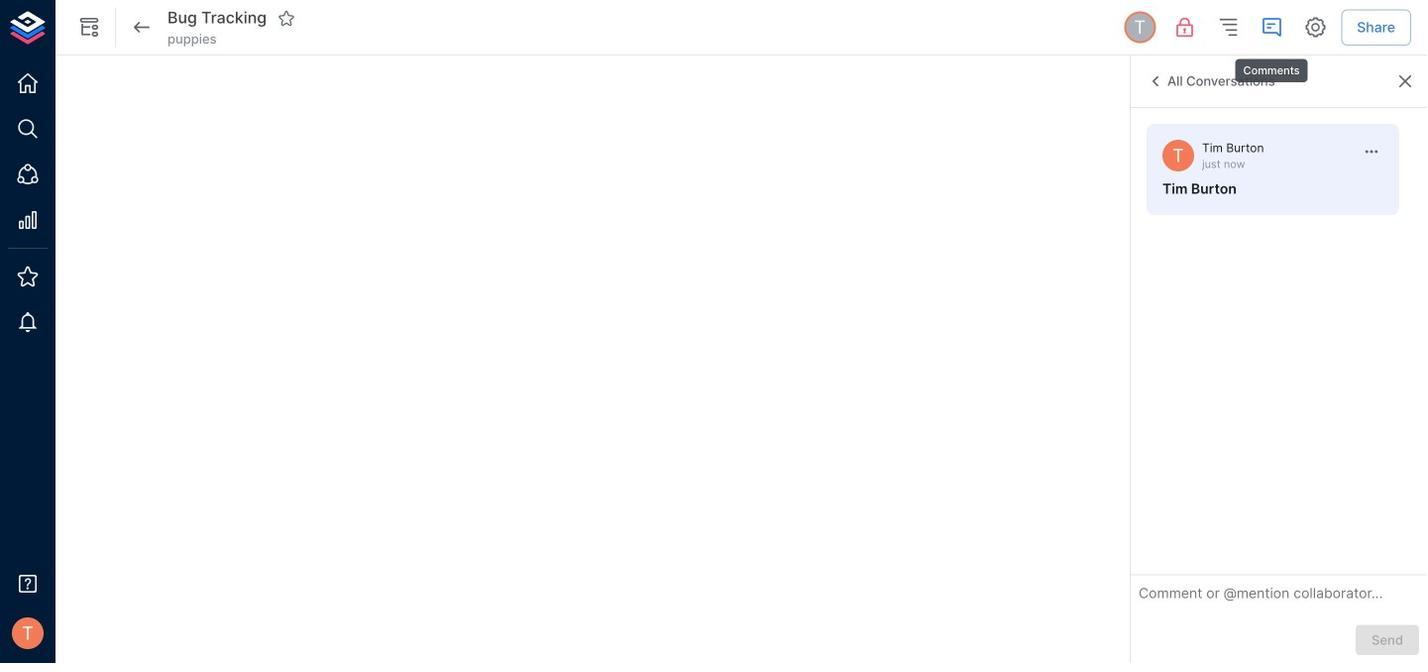 Task type: describe. For each thing, give the bounding box(es) containing it.
favorite image
[[278, 9, 296, 27]]

go back image
[[130, 15, 154, 39]]

Comment or @mention collaborator... text field
[[1139, 583, 1419, 609]]

settings image
[[1304, 15, 1327, 39]]



Task type: vqa. For each thing, say whether or not it's contained in the screenshot.
the Go Back icon
yes



Task type: locate. For each thing, give the bounding box(es) containing it.
show wiki image
[[77, 15, 101, 39]]

tooltip
[[1234, 45, 1310, 84]]

table of contents image
[[1216, 15, 1240, 39]]

comments image
[[1260, 15, 1284, 39]]

this document is locked image
[[1173, 15, 1197, 39]]



